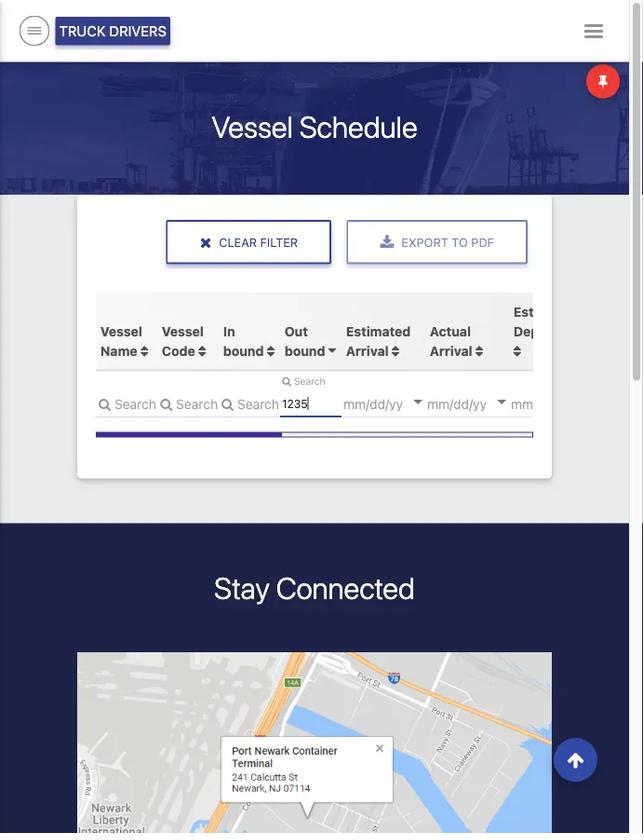 Task type: describe. For each thing, give the bounding box(es) containing it.
stay
[[214, 570, 270, 605]]

2 open calendar image from the left
[[498, 399, 507, 404]]

1 open calendar image from the left
[[414, 399, 423, 404]]

clear filter button
[[167, 220, 332, 264]]

truck drivers link
[[56, 17, 170, 45]]

bound for in
[[223, 342, 264, 358]]

out bound
[[285, 323, 329, 358]]

mm/dd/yy field for first open calendar image from the right
[[426, 389, 538, 417]]

in
[[223, 323, 236, 338]]

vessel for vessel code
[[162, 323, 204, 338]]

connected
[[276, 570, 416, 605]]

filter
[[261, 235, 298, 249]]

departure
[[514, 323, 579, 338]]

vessel for vessel name
[[100, 323, 142, 338]]

clear
[[219, 235, 257, 249]]

name
[[100, 342, 138, 358]]

actual arrival
[[430, 323, 473, 358]]

estimated departure
[[514, 303, 579, 338]]

3 mm/dd/yy field from the left
[[510, 389, 622, 417]]

estimated for arrival
[[346, 323, 411, 338]]

arrival for estimated arrival
[[346, 342, 389, 358]]

close image
[[200, 235, 212, 250]]

code
[[162, 342, 196, 358]]

drivers
[[109, 23, 167, 39]]

estimated arrival
[[346, 323, 411, 358]]



Task type: locate. For each thing, give the bounding box(es) containing it.
0 horizontal spatial vessel
[[100, 323, 142, 338]]

mm/dd/yy field
[[342, 389, 454, 417], [426, 389, 538, 417], [510, 389, 622, 417]]

schedule
[[300, 109, 418, 145]]

bound
[[223, 342, 264, 358], [285, 342, 326, 358]]

vessel schedule
[[212, 109, 418, 145]]

truck
[[59, 23, 106, 39]]

clear filter
[[219, 235, 298, 249]]

mm/dd/yy field down estimated arrival
[[342, 389, 454, 417]]

mm/dd/yy field down actual arrival
[[426, 389, 538, 417]]

in bound
[[223, 323, 267, 358]]

bound inside the in bound
[[223, 342, 264, 358]]

estimated
[[514, 303, 579, 319], [346, 323, 411, 338]]

1 horizontal spatial bound
[[285, 342, 326, 358]]

vessel for vessel schedule
[[212, 109, 293, 145]]

1 horizontal spatial arrival
[[430, 342, 473, 358]]

estimated for departure
[[514, 303, 579, 319]]

0 vertical spatial estimated
[[514, 303, 579, 319]]

arrival down actual
[[430, 342, 473, 358]]

open calendar image
[[414, 399, 423, 404], [498, 399, 507, 404]]

mm/dd/yy field for first open calendar image from left
[[342, 389, 454, 417]]

1 horizontal spatial estimated
[[514, 303, 579, 319]]

0 horizontal spatial arrival
[[346, 342, 389, 358]]

bound for out
[[285, 342, 326, 358]]

2 mm/dd/yy field from the left
[[426, 389, 538, 417]]

mm/dd/yy field down the departure
[[510, 389, 622, 417]]

0 horizontal spatial open calendar image
[[414, 399, 423, 404]]

out
[[285, 323, 308, 338]]

1 horizontal spatial open calendar image
[[498, 399, 507, 404]]

estimated inside estimated departure
[[514, 303, 579, 319]]

arrival
[[346, 342, 389, 358], [430, 342, 473, 358]]

bound inside 'out bound'
[[285, 342, 326, 358]]

vessel code
[[162, 323, 204, 358]]

1 bound from the left
[[223, 342, 264, 358]]

estimated up the departure
[[514, 303, 579, 319]]

1 arrival from the left
[[346, 342, 389, 358]]

vessel name
[[100, 323, 142, 358]]

arrival for actual arrival
[[430, 342, 473, 358]]

bound down out
[[285, 342, 326, 358]]

2 horizontal spatial vessel
[[212, 109, 293, 145]]

truck drivers
[[59, 23, 167, 39]]

1 horizontal spatial vessel
[[162, 323, 204, 338]]

1 vertical spatial estimated
[[346, 323, 411, 338]]

stay connected
[[214, 570, 416, 605]]

0 horizontal spatial estimated
[[346, 323, 411, 338]]

None field
[[96, 389, 157, 417], [157, 389, 219, 417], [219, 389, 281, 417], [281, 389, 342, 417], [96, 389, 157, 417], [157, 389, 219, 417], [219, 389, 281, 417], [281, 389, 342, 417]]

1 mm/dd/yy field from the left
[[342, 389, 454, 417]]

actual
[[430, 323, 472, 338]]

vessel
[[212, 109, 293, 145], [100, 323, 142, 338], [162, 323, 204, 338]]

2 bound from the left
[[285, 342, 326, 358]]

0 horizontal spatial bound
[[223, 342, 264, 358]]

bound down in
[[223, 342, 264, 358]]

2 arrival from the left
[[430, 342, 473, 358]]

arrival inside estimated arrival
[[346, 342, 389, 358]]

estimated left actual
[[346, 323, 411, 338]]

arrival right 'out bound'
[[346, 342, 389, 358]]



Task type: vqa. For each thing, say whether or not it's contained in the screenshot.
Departure
yes



